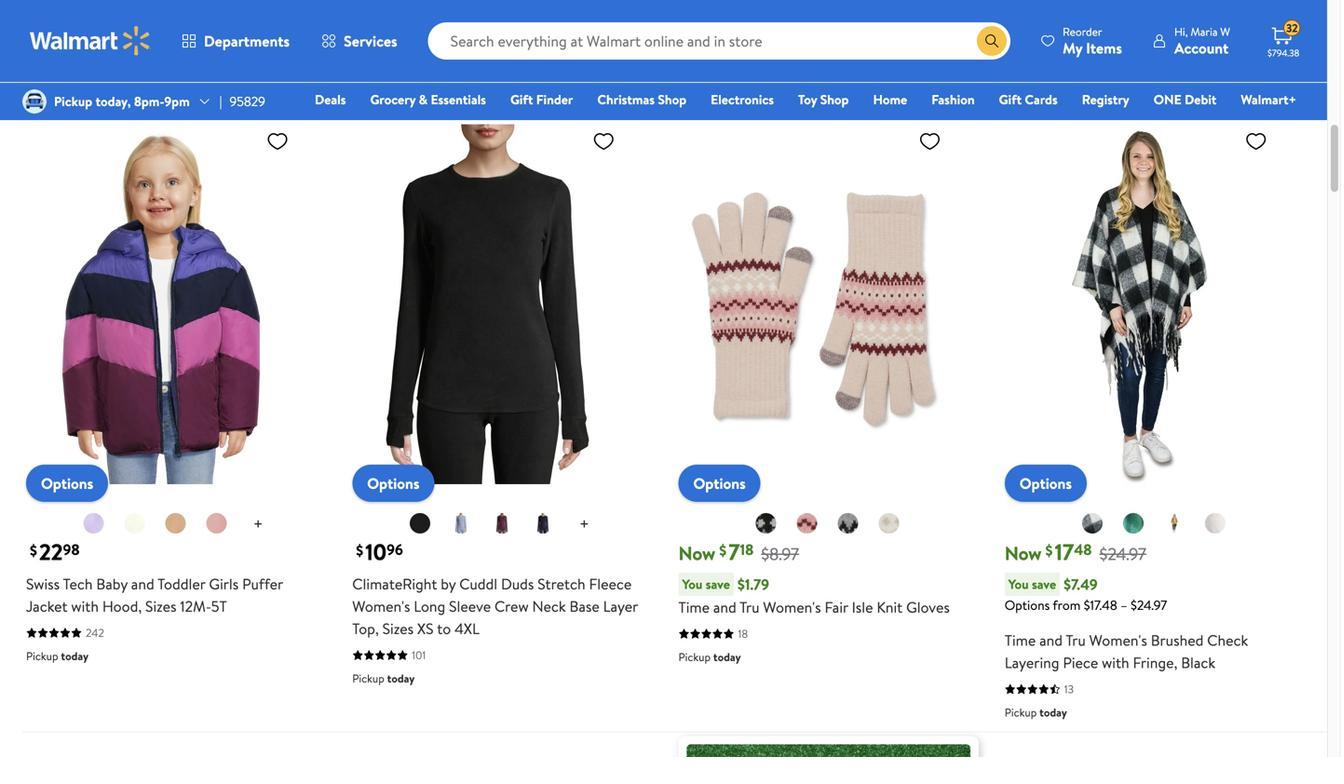 Task type: describe. For each thing, give the bounding box(es) containing it.
and inside 'swiss tech men's and big men's puffer vest, sizes s-3xl'
[[789, 0, 813, 7]]

christmas
[[597, 90, 655, 108]]

christmas shop
[[597, 90, 687, 108]]

layer
[[603, 596, 638, 617]]

registry link
[[1074, 89, 1138, 109]]

3xl
[[727, 8, 750, 29]]

toy shop link
[[790, 89, 857, 109]]

hi, maria w account
[[1174, 24, 1230, 58]]

neck
[[532, 596, 566, 617]]

8pm-
[[134, 92, 164, 110]]

22
[[39, 537, 63, 568]]

add to favorites list, swiss tech baby and toddler girls puffer jacket with hood, sizes 12m-5t image
[[266, 130, 289, 153]]

$ 10 96
[[356, 537, 403, 568]]

$ inside $ 10 96
[[356, 540, 363, 560]]

goggle
[[165, 0, 212, 7]]

reorder my items
[[1063, 24, 1122, 58]]

finder
[[536, 90, 573, 108]]

services
[[344, 31, 397, 51]]

$ 22 98
[[30, 537, 80, 568]]

fashion
[[932, 90, 975, 108]]

unisex
[[96, 0, 139, 7]]

brown acorn image
[[165, 512, 187, 535]]

98
[[63, 539, 80, 560]]

gloves
[[906, 597, 950, 618]]

xs
[[417, 618, 434, 639]]

seller for $24.97
[[1036, 96, 1062, 111]]

options inside "you save $7.49 options from $17.48 – $24.97"
[[1005, 596, 1050, 614]]

sizes inside swiss tech baby and toddler girls puffer jacket with hood, sizes 12m-5t
[[145, 596, 177, 617]]

deals link
[[306, 89, 354, 109]]

long
[[414, 596, 445, 617]]

arctic white image
[[83, 512, 105, 535]]

s-
[[713, 8, 727, 29]]

1 vertical spatial silver
[[154, 8, 189, 29]]

time and tru women's brushed check layering piece with fringe, black
[[1005, 630, 1248, 673]]

crew
[[495, 596, 529, 617]]

services button
[[306, 19, 413, 63]]

grocery & essentials
[[370, 90, 486, 108]]

best for $24.97
[[1012, 96, 1034, 111]]

from
[[1053, 596, 1081, 614]]

cherry blossom image
[[796, 512, 818, 535]]

gift for gift finder
[[510, 90, 533, 108]]

today,
[[96, 92, 131, 110]]

–
[[1120, 596, 1128, 614]]

ski
[[143, 0, 161, 7]]

save for and
[[706, 575, 730, 593]]

now $ 7 18 $8.97
[[678, 537, 799, 568]]

medium grey heather image
[[837, 512, 859, 535]]

one
[[1154, 90, 1182, 108]]

13
[[1064, 681, 1074, 697]]

time for time and tru women's brushed check layering piece with fringe, black
[[1005, 630, 1036, 651]]

+ button for 22
[[238, 510, 278, 539]]

now for 17
[[1005, 540, 1042, 566]]

sizes inside 'swiss tech men's and big men's puffer vest, sizes s-3xl'
[[678, 8, 710, 29]]

and inside time and tru women's brushed check layering piece with fringe, black
[[1039, 630, 1063, 651]]

$7.49
[[1064, 574, 1098, 595]]

items
[[1086, 38, 1122, 58]]

coral castle image
[[206, 512, 228, 535]]

cloud blue heather image
[[450, 512, 472, 535]]

vest,
[[926, 0, 958, 7]]

isle
[[852, 597, 873, 618]]

base
[[569, 596, 600, 617]]

baby
[[96, 574, 128, 594]]

time inside the you save $1.79 time and tru women's fair isle knit gloves
[[678, 597, 710, 618]]

best seller for $8.97
[[686, 96, 736, 111]]

toy shop
[[798, 90, 849, 108]]

swiss tech baby and toddler girls puffer jacket with hood, sizes 12m-5t image
[[26, 122, 296, 487]]

walmart+ link
[[1232, 89, 1305, 109]]

fashion link
[[923, 89, 983, 109]]

best seller for $24.97
[[1012, 96, 1062, 111]]

grocery
[[370, 90, 416, 108]]

pickup today, 8pm-9pm
[[54, 92, 190, 110]]

shop for christmas shop
[[658, 90, 687, 108]]

one debit link
[[1145, 89, 1225, 109]]

blue clash image
[[124, 512, 146, 535]]

time and tru women's chevron midweight puffer jacket, sizes xs-3x
[[352, 0, 625, 29]]

you for options
[[1008, 575, 1029, 593]]

black inside time and tru women's brushed check layering piece with fringe, black
[[1181, 652, 1215, 673]]

tech for sizes
[[715, 0, 745, 7]]

options link for $8.97
[[678, 465, 761, 502]]

and inside swiss tech baby and toddler girls puffer jacket with hood, sizes 12m-5t
[[131, 574, 154, 594]]

5t
[[211, 596, 227, 617]]

check
[[1207, 630, 1248, 651]]

$ inside now $ 7 18 $8.97
[[719, 540, 727, 560]]

swiss for swiss tech unisex ski goggle silver lens rimless black strap silver lens rimless pickup today
[[26, 0, 60, 7]]

toddler
[[157, 574, 205, 594]]

|
[[219, 92, 222, 110]]

one debit
[[1154, 90, 1217, 108]]

711
[[412, 37, 425, 53]]

reorder
[[1063, 24, 1102, 40]]

save for from
[[1032, 575, 1056, 593]]

strap
[[116, 8, 151, 29]]

4xl
[[455, 618, 480, 639]]

0 vertical spatial silver
[[215, 0, 250, 7]]

pickup today down $1.79
[[678, 649, 741, 665]]

swiss tech men's and big men's puffer vest, sizes s-3xl
[[678, 0, 958, 29]]

gift finder link
[[502, 89, 581, 109]]

jacket,
[[396, 8, 441, 29]]

today inside the swiss tech unisex ski goggle silver lens rimless black strap silver lens rimless pickup today
[[61, 37, 89, 53]]

deep navy image
[[532, 512, 554, 535]]

best for $8.97
[[686, 96, 707, 111]]

registry
[[1082, 90, 1129, 108]]

xs-
[[480, 8, 501, 29]]

&
[[419, 90, 428, 108]]

knit
[[877, 597, 903, 618]]

gift cards
[[999, 90, 1058, 108]]

3x
[[501, 8, 518, 29]]

by
[[441, 574, 456, 594]]

sleeve
[[449, 596, 491, 617]]

12m-
[[180, 596, 211, 617]]

$24.97 inside now $ 17 48 $24.97
[[1099, 542, 1146, 566]]

black soot image
[[1081, 512, 1104, 535]]

$24.97 inside "you save $7.49 options from $17.48 – $24.97"
[[1131, 596, 1167, 614]]

puffer for time and tru women's chevron midweight puffer jacket, sizes xs-3x
[[352, 8, 393, 29]]

maria
[[1191, 24, 1218, 40]]

2 men's from the left
[[840, 0, 878, 7]]

swiss tech baby and toddler girls puffer jacket with hood, sizes 12m-5t
[[26, 574, 283, 617]]

climateright
[[352, 574, 437, 594]]

you save $7.49 options from $17.48 – $24.97
[[1005, 574, 1167, 614]]

add to favorites list, climateright by cuddl duds stretch fleece women's long sleeve crew neck base layer top, sizes xs to 4xl image
[[593, 130, 615, 153]]



Task type: locate. For each thing, give the bounding box(es) containing it.
4 options link from the left
[[1005, 465, 1087, 502]]

1 horizontal spatial + button
[[564, 510, 604, 539]]

tru for layering
[[1066, 630, 1086, 651]]

+ for 10
[[579, 512, 589, 536]]

2 best seller from the left
[[686, 96, 736, 111]]

cards
[[1025, 90, 1058, 108]]

4 $ from the left
[[1045, 540, 1053, 560]]

1 options link from the left
[[26, 465, 108, 502]]

3 $ from the left
[[719, 540, 727, 560]]

0 horizontal spatial puffer
[[242, 574, 283, 594]]

options up 17
[[1020, 473, 1072, 494]]

shop right christmas
[[658, 90, 687, 108]]

puffer right girls
[[242, 574, 283, 594]]

seller down the walmart site-wide search box
[[710, 96, 736, 111]]

now $ 17 48 $24.97
[[1005, 537, 1146, 568]]

$ left 17
[[1045, 540, 1053, 560]]

best seller for 10
[[360, 96, 410, 111]]

women's left fair at right bottom
[[763, 597, 821, 618]]

options up 7
[[693, 473, 746, 494]]

pickup today
[[1005, 37, 1067, 53], [678, 61, 741, 76], [26, 648, 89, 664], [678, 649, 741, 665], [352, 671, 415, 686], [1005, 705, 1067, 720]]

tech inside 'swiss tech men's and big men's puffer vest, sizes s-3xl'
[[715, 0, 745, 7]]

tech for black
[[63, 0, 93, 7]]

stretch
[[538, 574, 585, 594]]

0 horizontal spatial lens
[[193, 8, 222, 29]]

midweight
[[557, 0, 625, 7]]

and up layering
[[1039, 630, 1063, 651]]

1 horizontal spatial best seller
[[686, 96, 736, 111]]

1 vertical spatial 18
[[738, 626, 748, 642]]

men's up 3xl
[[749, 0, 786, 7]]

and left big at the top right of page
[[789, 0, 813, 7]]

account
[[1174, 38, 1229, 58]]

with for jacket
[[71, 596, 99, 617]]

1 vertical spatial $24.97
[[1131, 596, 1167, 614]]

1 $ from the left
[[30, 540, 37, 560]]

1 horizontal spatial with
[[1102, 652, 1129, 673]]

tru down $1.79
[[740, 597, 760, 618]]

black inside the swiss tech unisex ski goggle silver lens rimless black strap silver lens rimless pickup today
[[78, 8, 113, 29]]

96
[[387, 539, 403, 560]]

search icon image
[[984, 34, 999, 48]]

1 horizontal spatial save
[[1032, 575, 1056, 593]]

women's down –
[[1089, 630, 1147, 651]]

now for 7
[[678, 540, 716, 566]]

1 vertical spatial puffer
[[352, 8, 393, 29]]

17
[[1055, 537, 1074, 568]]

| 95829
[[219, 92, 265, 110]]

electronics
[[711, 90, 774, 108]]

puffer left vest,
[[881, 0, 922, 7]]

fringe,
[[1133, 652, 1178, 673]]

women's inside climateright by cuddl duds stretch fleece women's long sleeve crew neck base layer top, sizes xs to 4xl
[[352, 596, 410, 617]]

+ button right deep navy image
[[564, 510, 604, 539]]

9pm
[[164, 92, 190, 110]]

tech
[[63, 0, 93, 7], [715, 0, 745, 7], [63, 574, 93, 594]]

32
[[1286, 20, 1298, 36]]

deals
[[315, 90, 346, 108]]

2 seller from the left
[[710, 96, 736, 111]]

time up "services"
[[352, 0, 384, 7]]

with up 242
[[71, 596, 99, 617]]

0 horizontal spatial time
[[352, 0, 384, 7]]

18 inside now $ 7 18 $8.97
[[740, 539, 754, 560]]

now inside now $ 17 48 $24.97
[[1005, 540, 1042, 566]]

black down unisex
[[78, 8, 113, 29]]

swiss inside 'swiss tech men's and big men's puffer vest, sizes s-3xl'
[[678, 0, 712, 7]]

tru inside the you save $1.79 time and tru women's fair isle knit gloves
[[740, 597, 760, 618]]

with inside time and tru women's brushed check layering piece with fringe, black
[[1102, 652, 1129, 673]]

options link up black soot icon
[[1005, 465, 1087, 502]]

best seller left &
[[360, 96, 410, 111]]

you inside the you save $1.79 time and tru women's fair isle knit gloves
[[682, 575, 703, 593]]

$8.97
[[761, 542, 799, 566]]

options for 22
[[41, 473, 93, 494]]

puffer
[[881, 0, 922, 7], [352, 8, 393, 29], [242, 574, 283, 594]]

seller left registry
[[1036, 96, 1062, 111]]

1 horizontal spatial men's
[[840, 0, 878, 7]]

gift finder
[[510, 90, 573, 108]]

options link up black soot image
[[678, 465, 761, 502]]

+ right coral castle icon
[[253, 512, 263, 536]]

gift left "cards"
[[999, 90, 1022, 108]]

electronics link
[[702, 89, 782, 109]]

add to favorites list, time and tru women's fair isle knit gloves image
[[919, 130, 941, 153]]

pickup today down 242
[[26, 648, 89, 664]]

1 horizontal spatial +
[[579, 512, 589, 536]]

1 horizontal spatial best
[[686, 96, 707, 111]]

1 rimless from the left
[[26, 8, 75, 29]]

tru for puffer
[[413, 0, 433, 7]]

options left from
[[1005, 596, 1050, 614]]

to
[[437, 618, 451, 639]]

and up jacket,
[[387, 0, 410, 7]]

0 vertical spatial with
[[71, 596, 99, 617]]

options up arctic white icon
[[41, 473, 93, 494]]

rimless up departments
[[226, 8, 274, 29]]

1 men's from the left
[[749, 0, 786, 7]]

men's right big at the top right of page
[[840, 0, 878, 7]]

dark berry heather image
[[491, 512, 513, 535]]

$ inside $ 22 98
[[30, 540, 37, 560]]

1 now from the left
[[678, 540, 716, 566]]

Walmart Site-Wide search field
[[428, 22, 1011, 60]]

0 horizontal spatial with
[[71, 596, 99, 617]]

2 now from the left
[[1005, 540, 1042, 566]]

sizes left the xs
[[382, 618, 414, 639]]

you save $1.79 time and tru women's fair isle knit gloves
[[678, 574, 950, 618]]

0 vertical spatial $24.97
[[1099, 542, 1146, 566]]

best seller
[[360, 96, 410, 111], [686, 96, 736, 111], [1012, 96, 1062, 111]]

with inside swiss tech baby and toddler girls puffer jacket with hood, sizes 12m-5t
[[71, 596, 99, 617]]

tru inside time and tru women's chevron midweight puffer jacket, sizes xs-3x
[[413, 0, 433, 7]]

save
[[706, 575, 730, 593], [1032, 575, 1056, 593]]

0 horizontal spatial +
[[253, 512, 263, 536]]

best seller left registry
[[1012, 96, 1062, 111]]

and inside the you save $1.79 time and tru women's fair isle knit gloves
[[713, 597, 736, 618]]

2 $ from the left
[[356, 540, 363, 560]]

sizes inside climateright by cuddl duds stretch fleece women's long sleeve crew neck base layer top, sizes xs to 4xl
[[382, 618, 414, 639]]

brushed
[[1151, 630, 1204, 651]]

1 seller from the left
[[384, 96, 410, 111]]

1 horizontal spatial now
[[1005, 540, 1042, 566]]

walmart image
[[30, 26, 151, 56]]

fair
[[825, 597, 848, 618]]

you left $7.49
[[1008, 575, 1029, 593]]

0 horizontal spatial best
[[360, 96, 381, 111]]

0 vertical spatial tru
[[413, 0, 433, 7]]

departments
[[204, 31, 290, 51]]

deal
[[34, 96, 56, 111]]

1 horizontal spatial puffer
[[352, 8, 393, 29]]

+ button
[[238, 510, 278, 539], [564, 510, 604, 539]]

you down now $ 7 18 $8.97
[[682, 575, 703, 593]]

with for piece
[[1102, 652, 1129, 673]]

time down now $ 7 18 $8.97
[[678, 597, 710, 618]]

2 vertical spatial puffer
[[242, 574, 283, 594]]

0 vertical spatial lens
[[254, 0, 283, 7]]

black soot image
[[755, 512, 777, 535]]

1 horizontal spatial rimless
[[226, 8, 274, 29]]

with
[[71, 596, 99, 617], [1102, 652, 1129, 673]]

time and tru women's brushed check layering piece with fringe, black image
[[1005, 122, 1275, 487]]

$24.97 down green icon
[[1099, 542, 1146, 566]]

gift
[[510, 90, 533, 108], [999, 90, 1022, 108]]

puffer inside swiss tech baby and toddler girls puffer jacket with hood, sizes 12m-5t
[[242, 574, 283, 594]]

shop right toy
[[820, 90, 849, 108]]

10
[[365, 537, 387, 568]]

1 you from the left
[[682, 575, 703, 593]]

shop for toy shop
[[820, 90, 849, 108]]

2 + button from the left
[[564, 510, 604, 539]]

now left 17
[[1005, 540, 1042, 566]]

pickup today down 231
[[1005, 37, 1067, 53]]

+ right deep navy image
[[579, 512, 589, 536]]

swiss up jacket
[[26, 574, 60, 594]]

with right the piece
[[1102, 652, 1129, 673]]

and down 7
[[713, 597, 736, 618]]

0 horizontal spatial + button
[[238, 510, 278, 539]]

tru up jacket,
[[413, 0, 433, 7]]

2 shop from the left
[[820, 90, 849, 108]]

best right the deals
[[360, 96, 381, 111]]

2 horizontal spatial tru
[[1066, 630, 1086, 651]]

add to favorites list, time and tru women's brushed check layering piece with fringe, black image
[[1245, 130, 1267, 153]]

2 you from the left
[[1008, 575, 1029, 593]]

0 vertical spatial puffer
[[881, 0, 922, 7]]

sizes left the s-
[[678, 8, 710, 29]]

3 best seller from the left
[[1012, 96, 1062, 111]]

2 vertical spatial tru
[[1066, 630, 1086, 651]]

1 + from the left
[[253, 512, 263, 536]]

puffer for swiss tech men's and big men's puffer vest, sizes s-3xl
[[881, 0, 922, 7]]

1 vertical spatial time
[[678, 597, 710, 618]]

1 horizontal spatial tru
[[740, 597, 760, 618]]

women's up xs-
[[437, 0, 495, 7]]

0 horizontal spatial you
[[682, 575, 703, 593]]

my
[[1063, 38, 1082, 58]]

options link up arctic white icon
[[26, 465, 108, 502]]

0 horizontal spatial seller
[[384, 96, 410, 111]]

sizes left xs-
[[445, 8, 476, 29]]

+ for 22
[[253, 512, 263, 536]]

1 best from the left
[[360, 96, 381, 111]]

black image
[[409, 512, 431, 535]]

0 horizontal spatial silver
[[154, 8, 189, 29]]

2 horizontal spatial best seller
[[1012, 96, 1062, 111]]

0 horizontal spatial save
[[706, 575, 730, 593]]

tech inside the swiss tech unisex ski goggle silver lens rimless black strap silver lens rimless pickup today
[[63, 0, 93, 7]]

$24.97
[[1099, 542, 1146, 566], [1131, 596, 1167, 614]]

top,
[[352, 618, 379, 639]]

2 + from the left
[[579, 512, 589, 536]]

18 down $1.79
[[738, 626, 748, 642]]

tech for with
[[63, 574, 93, 594]]

2 horizontal spatial puffer
[[881, 0, 922, 7]]

best right fashion
[[1012, 96, 1034, 111]]

$
[[30, 540, 37, 560], [356, 540, 363, 560], [719, 540, 727, 560], [1045, 540, 1053, 560]]

options link up the 'black' 'icon'
[[352, 465, 434, 502]]

now left 7
[[678, 540, 716, 566]]

pickup today down 101
[[352, 671, 415, 686]]

1 shop from the left
[[658, 90, 687, 108]]

women's inside time and tru women's brushed check layering piece with fringe, black
[[1089, 630, 1147, 651]]

1 gift from the left
[[510, 90, 533, 108]]

1 horizontal spatial gift
[[999, 90, 1022, 108]]

save left $1.79
[[706, 575, 730, 593]]

18 left $8.97
[[740, 539, 754, 560]]

95829
[[230, 92, 265, 110]]

2 horizontal spatial best
[[1012, 96, 1034, 111]]

1 horizontal spatial silver
[[215, 0, 250, 7]]

winter white image
[[878, 512, 900, 535]]

silver down goggle
[[154, 8, 189, 29]]

tech left the baby at the bottom of page
[[63, 574, 93, 594]]

best left electronics
[[686, 96, 707, 111]]

2 options link from the left
[[352, 465, 434, 502]]

options link
[[26, 465, 108, 502], [352, 465, 434, 502], [678, 465, 761, 502], [1005, 465, 1087, 502]]

lens down goggle
[[193, 8, 222, 29]]

2 rimless from the left
[[226, 8, 274, 29]]

grocery & essentials link
[[362, 89, 494, 109]]

swiss for swiss tech baby and toddler girls puffer jacket with hood, sizes 12m-5t
[[26, 574, 60, 594]]

0 horizontal spatial best seller
[[360, 96, 410, 111]]

1 horizontal spatial you
[[1008, 575, 1029, 593]]

options for 10
[[367, 473, 419, 494]]

swiss up the search 'search field' at the top of the page
[[678, 0, 712, 7]]

3 seller from the left
[[1036, 96, 1062, 111]]

1 best seller from the left
[[360, 96, 410, 111]]

$ left 22
[[30, 540, 37, 560]]

tru inside time and tru women's brushed check layering piece with fringe, black
[[1066, 630, 1086, 651]]

pickup today down the walmart site-wide search box
[[678, 61, 741, 76]]

time and tru women's fair isle knit gloves image
[[678, 122, 949, 487]]

raspberry image
[[1204, 512, 1226, 535]]

swiss inside the swiss tech unisex ski goggle silver lens rimless black strap silver lens rimless pickup today
[[26, 0, 60, 7]]

+ button for 10
[[564, 510, 604, 539]]

women's down climateright at the left
[[352, 596, 410, 617]]

options for $8.97
[[693, 473, 746, 494]]

options for $24.97
[[1020, 473, 1072, 494]]

1 save from the left
[[706, 575, 730, 593]]

3 best from the left
[[1012, 96, 1034, 111]]

1 horizontal spatial black
[[1181, 652, 1215, 673]]

1 horizontal spatial shop
[[820, 90, 849, 108]]

piece
[[1063, 652, 1098, 673]]

home link
[[865, 89, 916, 109]]

$24.97 right –
[[1131, 596, 1167, 614]]

essentials
[[431, 90, 486, 108]]

+ button right coral castle icon
[[238, 510, 278, 539]]

puffer up "services"
[[352, 8, 393, 29]]

christmas shop link
[[589, 89, 695, 109]]

layering
[[1005, 652, 1059, 673]]

0 vertical spatial 18
[[740, 539, 754, 560]]

departments button
[[166, 19, 306, 63]]

+
[[253, 512, 263, 536], [579, 512, 589, 536]]

2 vertical spatial time
[[1005, 630, 1036, 651]]

walmart+
[[1241, 90, 1296, 108]]

time inside time and tru women's chevron midweight puffer jacket, sizes xs-3x
[[352, 0, 384, 7]]

seller for $8.97
[[710, 96, 736, 111]]

lens
[[254, 0, 283, 7], [193, 8, 222, 29]]

0 horizontal spatial shop
[[658, 90, 687, 108]]

women's inside the you save $1.79 time and tru women's fair isle knit gloves
[[763, 597, 821, 618]]

$ left 10
[[356, 540, 363, 560]]

rainbow image
[[1163, 512, 1185, 535]]

save up from
[[1032, 575, 1056, 593]]

$ inside now $ 17 48 $24.97
[[1045, 540, 1053, 560]]

fleece
[[589, 574, 632, 594]]

women's inside time and tru women's chevron midweight puffer jacket, sizes xs-3x
[[437, 0, 495, 7]]

now
[[678, 540, 716, 566], [1005, 540, 1042, 566]]

gift for gift cards
[[999, 90, 1022, 108]]

best seller down the search 'search field' at the top of the page
[[686, 96, 736, 111]]

green image
[[1122, 512, 1144, 535]]

$794.38
[[1268, 47, 1299, 59]]

tech up walmart image
[[63, 0, 93, 7]]

options link for 10
[[352, 465, 434, 502]]

1 horizontal spatial time
[[678, 597, 710, 618]]

options link for $24.97
[[1005, 465, 1087, 502]]

0 horizontal spatial now
[[678, 540, 716, 566]]

best for 10
[[360, 96, 381, 111]]

 image
[[22, 89, 47, 114]]

you for time
[[682, 575, 703, 593]]

48
[[1074, 539, 1092, 560]]

Search search field
[[428, 22, 1011, 60]]

hood,
[[102, 596, 142, 617]]

tech up 3xl
[[715, 0, 745, 7]]

lens up departments
[[254, 0, 283, 7]]

swiss tech unisex ski goggle silver lens rimless black strap silver lens rimless pickup today
[[26, 0, 283, 53]]

sizes inside time and tru women's chevron midweight puffer jacket, sizes xs-3x
[[445, 8, 476, 29]]

sizes down toddler
[[145, 596, 177, 617]]

rimless left strap
[[26, 8, 75, 29]]

2 horizontal spatial seller
[[1036, 96, 1062, 111]]

$ left 7
[[719, 540, 727, 560]]

1 horizontal spatial lens
[[254, 0, 283, 7]]

black down brushed
[[1181, 652, 1215, 673]]

1 horizontal spatial seller
[[710, 96, 736, 111]]

puffer inside 'swiss tech men's and big men's puffer vest, sizes s-3xl'
[[881, 0, 922, 7]]

$17.48
[[1084, 596, 1117, 614]]

2 best from the left
[[686, 96, 707, 111]]

home
[[873, 90, 907, 108]]

pickup inside the swiss tech unisex ski goggle silver lens rimless black strap silver lens rimless pickup today
[[26, 37, 58, 53]]

1 vertical spatial tru
[[740, 597, 760, 618]]

2 save from the left
[[1032, 575, 1056, 593]]

you inside "you save $7.49 options from $17.48 – $24.97"
[[1008, 575, 1029, 593]]

you
[[682, 575, 703, 593], [1008, 575, 1029, 593]]

time for time and tru women's chevron midweight puffer jacket, sizes xs-3x
[[352, 0, 384, 7]]

seller for 10
[[384, 96, 410, 111]]

gift left finder
[[510, 90, 533, 108]]

and inside time and tru women's chevron midweight puffer jacket, sizes xs-3x
[[387, 0, 410, 7]]

1 vertical spatial lens
[[193, 8, 222, 29]]

tech inside swiss tech baby and toddler girls puffer jacket with hood, sizes 12m-5t
[[63, 574, 93, 594]]

time up layering
[[1005, 630, 1036, 651]]

0 horizontal spatial black
[[78, 8, 113, 29]]

tru
[[413, 0, 433, 7], [740, 597, 760, 618], [1066, 630, 1086, 651]]

swiss for swiss tech men's and big men's puffer vest, sizes s-3xl
[[678, 0, 712, 7]]

tru up the piece
[[1066, 630, 1086, 651]]

2 gift from the left
[[999, 90, 1022, 108]]

climateright by cuddl duds stretch fleece women's long sleeve crew neck base layer top, sizes xs to 4xl image
[[352, 122, 622, 487]]

$1.79
[[738, 574, 769, 595]]

silver up departments popup button
[[215, 0, 250, 7]]

time inside time and tru women's brushed check layering piece with fringe, black
[[1005, 630, 1036, 651]]

0 horizontal spatial tru
[[413, 0, 433, 7]]

options link for 22
[[26, 465, 108, 502]]

3 options link from the left
[[678, 465, 761, 502]]

pickup today down 13
[[1005, 705, 1067, 720]]

1 + button from the left
[[238, 510, 278, 539]]

save inside the you save $1.79 time and tru women's fair isle knit gloves
[[706, 575, 730, 593]]

puffer for swiss tech baby and toddler girls puffer jacket with hood, sizes 12m-5t
[[242, 574, 283, 594]]

1 vertical spatial black
[[1181, 652, 1215, 673]]

seller left &
[[384, 96, 410, 111]]

options up the 'black' 'icon'
[[367, 473, 419, 494]]

chevron
[[498, 0, 554, 7]]

0 horizontal spatial gift
[[510, 90, 533, 108]]

swiss inside swiss tech baby and toddler girls puffer jacket with hood, sizes 12m-5t
[[26, 574, 60, 594]]

0 horizontal spatial rimless
[[26, 8, 75, 29]]

swiss up walmart image
[[26, 0, 60, 7]]

0 vertical spatial time
[[352, 0, 384, 7]]

0 horizontal spatial men's
[[749, 0, 786, 7]]

save inside "you save $7.49 options from $17.48 – $24.97"
[[1032, 575, 1056, 593]]

and up the hood,
[[131, 574, 154, 594]]

0 vertical spatial black
[[78, 8, 113, 29]]

2 horizontal spatial time
[[1005, 630, 1036, 651]]

1 vertical spatial with
[[1102, 652, 1129, 673]]

now inside now $ 7 18 $8.97
[[678, 540, 716, 566]]

242
[[86, 625, 104, 641]]

puffer inside time and tru women's chevron midweight puffer jacket, sizes xs-3x
[[352, 8, 393, 29]]

101
[[412, 647, 426, 663]]



Task type: vqa. For each thing, say whether or not it's contained in the screenshot.
68 at the right
no



